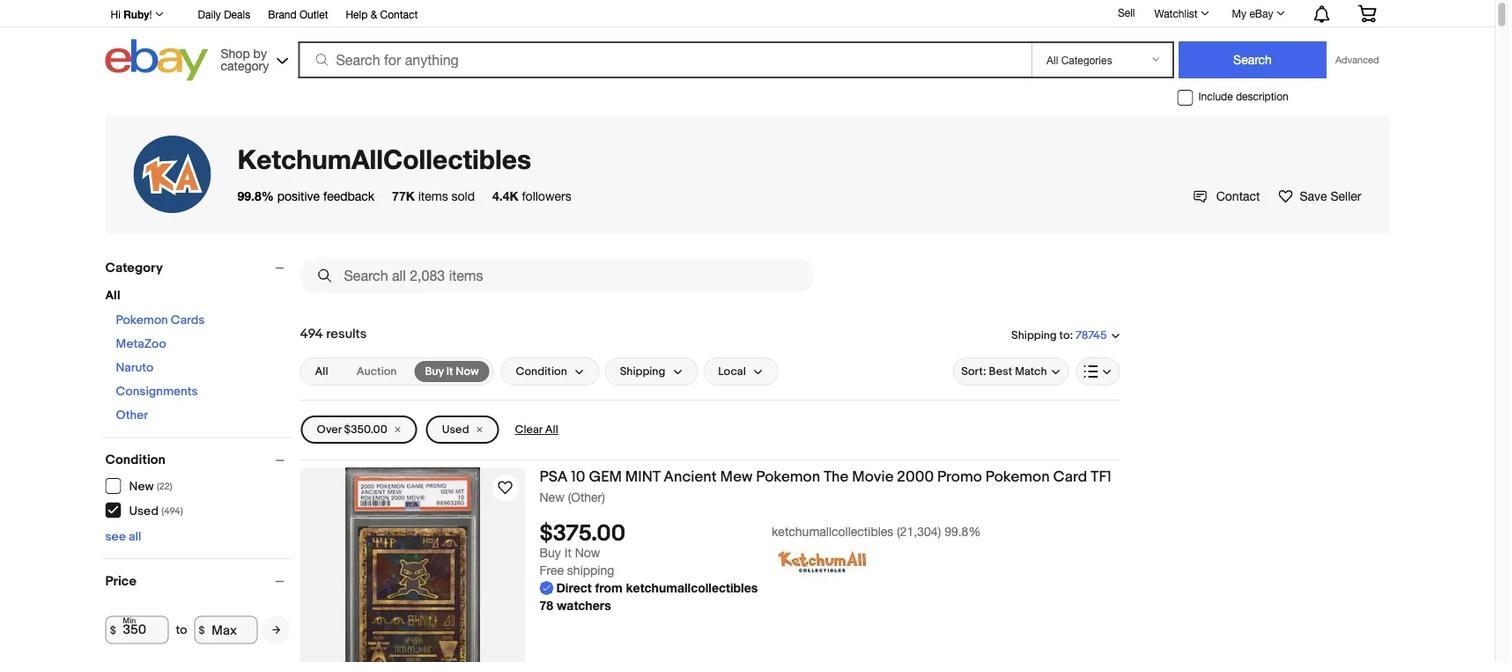 Task type: locate. For each thing, give the bounding box(es) containing it.
1 vertical spatial to
[[176, 623, 187, 638]]

used for used
[[442, 423, 469, 437]]

494
[[300, 326, 323, 342]]

0 horizontal spatial contact
[[380, 8, 418, 20]]

0 vertical spatial all
[[105, 289, 120, 304]]

now up shipping
[[575, 546, 601, 561]]

77k items sold
[[392, 189, 475, 203]]

all down "494"
[[315, 365, 328, 379]]

all right clear
[[545, 423, 559, 437]]

1 vertical spatial contact
[[1217, 189, 1261, 203]]

ancient
[[664, 468, 717, 486]]

pokemon up metazoo 'link'
[[116, 313, 168, 328]]

1 horizontal spatial shipping
[[1012, 329, 1057, 342]]

shop by category
[[221, 46, 269, 73]]

0 horizontal spatial buy
[[425, 365, 444, 378]]

0 horizontal spatial now
[[456, 365, 479, 378]]

0 vertical spatial shipping
[[1012, 329, 1057, 342]]

condition button up clear all
[[501, 358, 600, 386]]

0 vertical spatial used
[[442, 423, 469, 437]]

used down new (22)
[[129, 504, 159, 519]]

save seller button
[[1278, 187, 1362, 205]]

naruto
[[116, 361, 153, 376]]

your shopping cart image
[[1358, 5, 1378, 22]]

pokemon left card
[[986, 468, 1050, 486]]

all for all pokemon cards metazoo naruto consignments other
[[105, 289, 120, 304]]

99.8% inside "ketchumallcollectibles (21,304) 99.8% buy it now"
[[945, 525, 981, 539]]

0 vertical spatial now
[[456, 365, 479, 378]]

clear
[[515, 423, 543, 437]]

buy it now link
[[415, 361, 489, 382]]

None submit
[[1179, 41, 1327, 78]]

all inside all pokemon cards metazoo naruto consignments other
[[105, 289, 120, 304]]

ketchumallcollectibles image
[[134, 136, 211, 213]]

all pokemon cards metazoo naruto consignments other
[[105, 289, 205, 423]]

1 horizontal spatial ketchumallcollectibles
[[772, 525, 894, 539]]

the
[[824, 468, 849, 486]]

help & contact
[[346, 8, 418, 20]]

0 horizontal spatial pokemon
[[116, 313, 168, 328]]

99.8% right (21,304)
[[945, 525, 981, 539]]

$375.00 main content
[[300, 251, 1120, 663]]

0 horizontal spatial to
[[176, 623, 187, 638]]

$ down price on the bottom of page
[[110, 624, 116, 637]]

0 vertical spatial buy
[[425, 365, 444, 378]]

it up shipping
[[565, 546, 572, 561]]

0 horizontal spatial $
[[110, 624, 116, 637]]

1 vertical spatial ketchumallcollectibles
[[626, 581, 758, 596]]

all inside all link
[[315, 365, 328, 379]]

2 vertical spatial all
[[545, 423, 559, 437]]

2 $ from the left
[[199, 624, 205, 637]]

it inside text box
[[446, 365, 453, 378]]

0 horizontal spatial 99.8%
[[237, 189, 274, 203]]

1 horizontal spatial all
[[315, 365, 328, 379]]

to right minimum value $350 text field
[[176, 623, 187, 638]]

all down category
[[105, 289, 120, 304]]

buy up free
[[540, 546, 561, 561]]

1 vertical spatial shipping
[[620, 365, 666, 379]]

condition button up the (22)
[[105, 453, 292, 468]]

it
[[446, 365, 453, 378], [565, 546, 572, 561]]

1 horizontal spatial pokemon
[[756, 468, 821, 486]]

0 vertical spatial ketchumallcollectibles
[[772, 525, 894, 539]]

1 horizontal spatial condition
[[516, 365, 567, 379]]

buy
[[425, 365, 444, 378], [540, 546, 561, 561]]

it inside "ketchumallcollectibles (21,304) 99.8% buy it now"
[[565, 546, 572, 561]]

1 horizontal spatial new
[[540, 490, 565, 505]]

78
[[540, 599, 553, 614]]

used for used (494)
[[129, 504, 159, 519]]

$ down "price" dropdown button
[[199, 624, 205, 637]]

0 horizontal spatial condition
[[105, 453, 166, 468]]

free shipping direct from ketchumallcollectibles 78 watchers
[[540, 564, 758, 614]]

0 horizontal spatial ketchumallcollectibles
[[626, 581, 758, 596]]

0 vertical spatial condition
[[516, 365, 567, 379]]

0 horizontal spatial all
[[105, 289, 120, 304]]

2 horizontal spatial all
[[545, 423, 559, 437]]

other
[[116, 408, 148, 423]]

brand outlet link
[[268, 5, 328, 25]]

0 vertical spatial 99.8%
[[237, 189, 274, 203]]

condition up clear all
[[516, 365, 567, 379]]

used inside $375.00 'main content'
[[442, 423, 469, 437]]

all
[[129, 530, 141, 545]]

cards
[[171, 313, 205, 328]]

pokemon
[[116, 313, 168, 328], [756, 468, 821, 486], [986, 468, 1050, 486]]

to inside shipping to : 78745
[[1060, 329, 1070, 342]]

0 vertical spatial condition button
[[501, 358, 600, 386]]

shipping inside shipping to : 78745
[[1012, 329, 1057, 342]]

to left 78745
[[1060, 329, 1070, 342]]

results
[[326, 326, 367, 342]]

1 horizontal spatial 99.8%
[[945, 525, 981, 539]]

price
[[105, 574, 137, 590]]

buy right auction
[[425, 365, 444, 378]]

all link
[[304, 361, 339, 382]]

0 horizontal spatial shipping
[[620, 365, 666, 379]]

category button
[[105, 260, 292, 276]]

99.8% left positive
[[237, 189, 274, 203]]

(other)
[[568, 490, 605, 505]]

condition button
[[501, 358, 600, 386], [105, 453, 292, 468]]

0 horizontal spatial used
[[129, 504, 159, 519]]

used down buy it now selected text box
[[442, 423, 469, 437]]

advanced
[[1336, 54, 1380, 66]]

metazoo link
[[116, 337, 166, 352]]

0 vertical spatial to
[[1060, 329, 1070, 342]]

0 horizontal spatial it
[[446, 365, 453, 378]]

used
[[442, 423, 469, 437], [129, 504, 159, 519]]

condition up new (22)
[[105, 453, 166, 468]]

1 horizontal spatial buy
[[540, 546, 561, 561]]

pokemon cards link
[[116, 313, 205, 328]]

1 vertical spatial used
[[129, 504, 159, 519]]

0 horizontal spatial condition button
[[105, 453, 292, 468]]

from
[[595, 581, 623, 596]]

1 vertical spatial buy
[[540, 546, 561, 561]]

ketchumallcollectibles (21,304) 99.8% buy it now
[[540, 525, 981, 561]]

99.8%
[[237, 189, 274, 203], [945, 525, 981, 539]]

1 horizontal spatial used
[[442, 423, 469, 437]]

1 horizontal spatial contact
[[1217, 189, 1261, 203]]

Search for anything text field
[[301, 43, 1028, 77]]

$350.00
[[344, 423, 387, 437]]

4.4k
[[493, 189, 519, 203]]

free
[[540, 564, 564, 578]]

1 horizontal spatial to
[[1060, 329, 1070, 342]]

all
[[105, 289, 120, 304], [315, 365, 328, 379], [545, 423, 559, 437]]

ketchumallcollectibles up visit ketchumallcollectibles ebay store! image
[[772, 525, 894, 539]]

new
[[129, 480, 154, 495], [540, 490, 565, 505]]

Direct from ketchumallcollectibles text field
[[540, 580, 758, 598]]

1 vertical spatial it
[[565, 546, 572, 561]]

ketchumallcollectibles down "ketchumallcollectibles (21,304) 99.8% buy it now"
[[626, 581, 758, 596]]

followers
[[522, 189, 572, 203]]

new (22)
[[129, 480, 172, 495]]

0 vertical spatial contact
[[380, 8, 418, 20]]

new inside psa 10 gem mint ancient mew pokemon the movie 2000 promo pokemon card tf1 new (other)
[[540, 490, 565, 505]]

category
[[221, 58, 269, 73]]

new left the (22)
[[129, 480, 154, 495]]

:
[[1070, 329, 1073, 342]]

brand
[[268, 8, 297, 20]]

metazoo
[[116, 337, 166, 352]]

daily deals link
[[198, 5, 250, 25]]

clear all link
[[508, 416, 566, 444]]

now up used link
[[456, 365, 479, 378]]

contact right &
[[380, 8, 418, 20]]

1 vertical spatial 99.8%
[[945, 525, 981, 539]]

1 vertical spatial all
[[315, 365, 328, 379]]

shop by category button
[[213, 39, 292, 77]]

direct
[[557, 581, 592, 596]]

shipping inside dropdown button
[[620, 365, 666, 379]]

!
[[149, 8, 152, 20]]

it up used link
[[446, 365, 453, 378]]

ketchumallcollectibles inside "ketchumallcollectibles (21,304) 99.8% buy it now"
[[772, 525, 894, 539]]

contact left save
[[1217, 189, 1261, 203]]

Minimum value $350 text field
[[105, 616, 169, 645]]

local
[[718, 365, 746, 379]]

1 $ from the left
[[110, 624, 116, 637]]

1 horizontal spatial now
[[575, 546, 601, 561]]

sell link
[[1110, 6, 1143, 19]]

$
[[110, 624, 116, 637], [199, 624, 205, 637]]

1 vertical spatial now
[[575, 546, 601, 561]]

see all button
[[105, 530, 141, 545]]

see
[[105, 530, 126, 545]]

new down psa
[[540, 490, 565, 505]]

78745
[[1076, 329, 1107, 343]]

shipping
[[567, 564, 614, 578]]

1 horizontal spatial $
[[199, 624, 205, 637]]

outlet
[[300, 8, 328, 20]]

(494)
[[162, 506, 183, 517]]

buy inside text box
[[425, 365, 444, 378]]

1 vertical spatial condition
[[105, 453, 166, 468]]

shop
[[221, 46, 250, 60]]

hi
[[111, 8, 121, 20]]

shipping to : 78745
[[1012, 329, 1107, 343]]

condition
[[516, 365, 567, 379], [105, 453, 166, 468]]

watchers
[[557, 599, 611, 614]]

pokemon left the
[[756, 468, 821, 486]]

1 horizontal spatial it
[[565, 546, 572, 561]]

0 vertical spatial it
[[446, 365, 453, 378]]



Task type: vqa. For each thing, say whether or not it's contained in the screenshot.
the followers
yes



Task type: describe. For each thing, give the bounding box(es) containing it.
help
[[346, 8, 368, 20]]

my ebay
[[1233, 7, 1274, 19]]

positive
[[277, 189, 320, 203]]

mint
[[626, 468, 661, 486]]

naruto link
[[116, 361, 153, 376]]

&
[[371, 8, 377, 20]]

psa 10 gem mint ancient mew pokemon the movie 2000 promo pokemon card tf1 new (other)
[[540, 468, 1112, 505]]

contact inside account navigation
[[380, 8, 418, 20]]

items
[[418, 189, 448, 203]]

(22)
[[157, 482, 172, 493]]

used (494)
[[129, 504, 183, 519]]

Buy It Now selected text field
[[425, 364, 479, 380]]

over $350.00
[[317, 423, 387, 437]]

psa
[[540, 468, 568, 486]]

other link
[[116, 408, 148, 423]]

shipping for shipping to : 78745
[[1012, 329, 1057, 342]]

buy inside "ketchumallcollectibles (21,304) 99.8% buy it now"
[[540, 546, 561, 561]]

ruby
[[124, 8, 149, 20]]

auction
[[357, 365, 397, 379]]

494 results
[[300, 326, 367, 342]]

sell
[[1118, 6, 1135, 19]]

all for all
[[315, 365, 328, 379]]

psa 10 gem mint ancient mew pokemon the movie 2000 promo pokemon card tf1 link
[[540, 468, 1120, 490]]

sort:
[[962, 365, 987, 379]]

over
[[317, 423, 342, 437]]

watch psa 10 gem mint ancient mew pokemon the movie 2000 promo pokemon card tf1 image
[[495, 478, 516, 499]]

shop by category banner
[[101, 0, 1390, 85]]

shipping button
[[605, 358, 698, 386]]

brand outlet
[[268, 8, 328, 20]]

4.4k followers
[[493, 189, 572, 203]]

see all
[[105, 530, 141, 545]]

include description
[[1199, 90, 1289, 103]]

used link
[[426, 416, 499, 444]]

condition inside $375.00 'main content'
[[516, 365, 567, 379]]

over $350.00 link
[[301, 416, 417, 444]]

ketchumallcollectibles inside free shipping direct from ketchumallcollectibles 78 watchers
[[626, 581, 758, 596]]

$ for minimum value $350 text field
[[110, 624, 116, 637]]

deals
[[224, 8, 250, 20]]

0 horizontal spatial new
[[129, 480, 154, 495]]

category
[[105, 260, 163, 276]]

ketchumallcollectibles
[[237, 143, 532, 175]]

listing options selector. list view selected. image
[[1084, 365, 1113, 379]]

sold
[[452, 189, 475, 203]]

advanced link
[[1327, 42, 1388, 78]]

description
[[1236, 90, 1289, 103]]

77k
[[392, 189, 415, 203]]

price button
[[105, 574, 292, 590]]

now inside text box
[[456, 365, 479, 378]]

daily deals
[[198, 8, 250, 20]]

best
[[989, 365, 1013, 379]]

contact inside "link"
[[1217, 189, 1261, 203]]

account navigation
[[101, 0, 1390, 27]]

2000
[[897, 468, 934, 486]]

contact link
[[1194, 189, 1261, 204]]

buy it now
[[425, 365, 479, 378]]

shipping for shipping
[[620, 365, 666, 379]]

watchlist
[[1155, 7, 1198, 19]]

pokemon inside all pokemon cards metazoo naruto consignments other
[[116, 313, 168, 328]]

Search all 2,083 items field
[[300, 258, 815, 293]]

promo
[[938, 468, 982, 486]]

$ for maximum value in $ text field
[[199, 624, 205, 637]]

my ebay link
[[1223, 3, 1293, 24]]

visit ketchumallcollectibles ebay store! image
[[772, 545, 873, 580]]

ebay
[[1250, 7, 1274, 19]]

psa 10 gem mint ancient mew pokemon the movie 2000 promo pokemon card tf1 image
[[346, 468, 480, 663]]

clear all
[[515, 423, 559, 437]]

10
[[571, 468, 586, 486]]

Maximum Value in $ text field
[[194, 616, 258, 645]]

psa 10 gem mint ancient mew pokemon the movie 2000 promo pokemon card tf1 heading
[[540, 468, 1112, 486]]

mew
[[720, 468, 753, 486]]

save seller
[[1300, 189, 1362, 203]]

movie
[[852, 468, 894, 486]]

all inside clear all "link"
[[545, 423, 559, 437]]

now inside "ketchumallcollectibles (21,304) 99.8% buy it now"
[[575, 546, 601, 561]]

match
[[1015, 365, 1047, 379]]

help & contact link
[[346, 5, 418, 25]]

$375.00
[[540, 521, 626, 548]]

consignments link
[[116, 385, 198, 400]]

save
[[1300, 189, 1328, 203]]

99.8% positive feedback
[[237, 189, 375, 203]]

1 vertical spatial condition button
[[105, 453, 292, 468]]

watchlist link
[[1145, 3, 1218, 24]]

consignments
[[116, 385, 198, 400]]

my
[[1233, 7, 1247, 19]]

daily
[[198, 8, 221, 20]]

include
[[1199, 90, 1233, 103]]

none submit inside shop by category banner
[[1179, 41, 1327, 78]]

ketchumallcollectibles link
[[237, 143, 532, 175]]

2 horizontal spatial pokemon
[[986, 468, 1050, 486]]

tf1
[[1091, 468, 1112, 486]]

hi ruby !
[[111, 8, 152, 20]]

1 horizontal spatial condition button
[[501, 358, 600, 386]]

feedback
[[323, 189, 375, 203]]

by
[[253, 46, 267, 60]]

seller
[[1331, 189, 1362, 203]]



